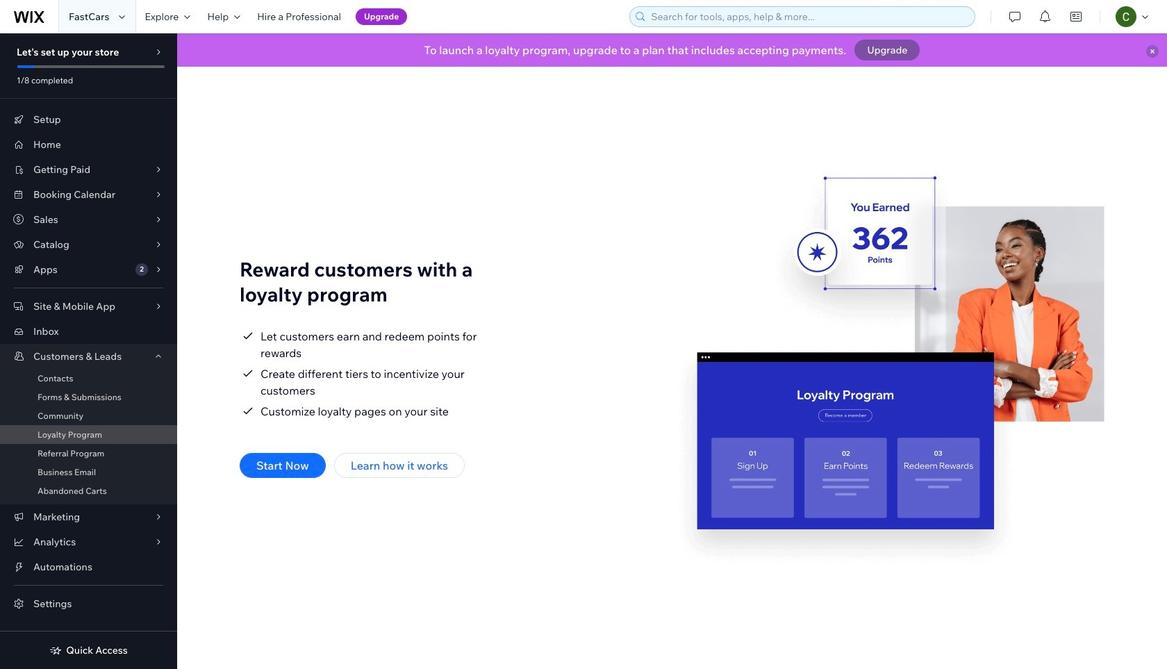 Task type: vqa. For each thing, say whether or not it's contained in the screenshot.
Cancel button on the right
no



Task type: describe. For each thing, give the bounding box(es) containing it.
sidebar element
[[0, 33, 177, 669]]



Task type: locate. For each thing, give the bounding box(es) containing it.
alert
[[177, 33, 1167, 67]]

Search for tools, apps, help & more... field
[[647, 7, 971, 26]]



